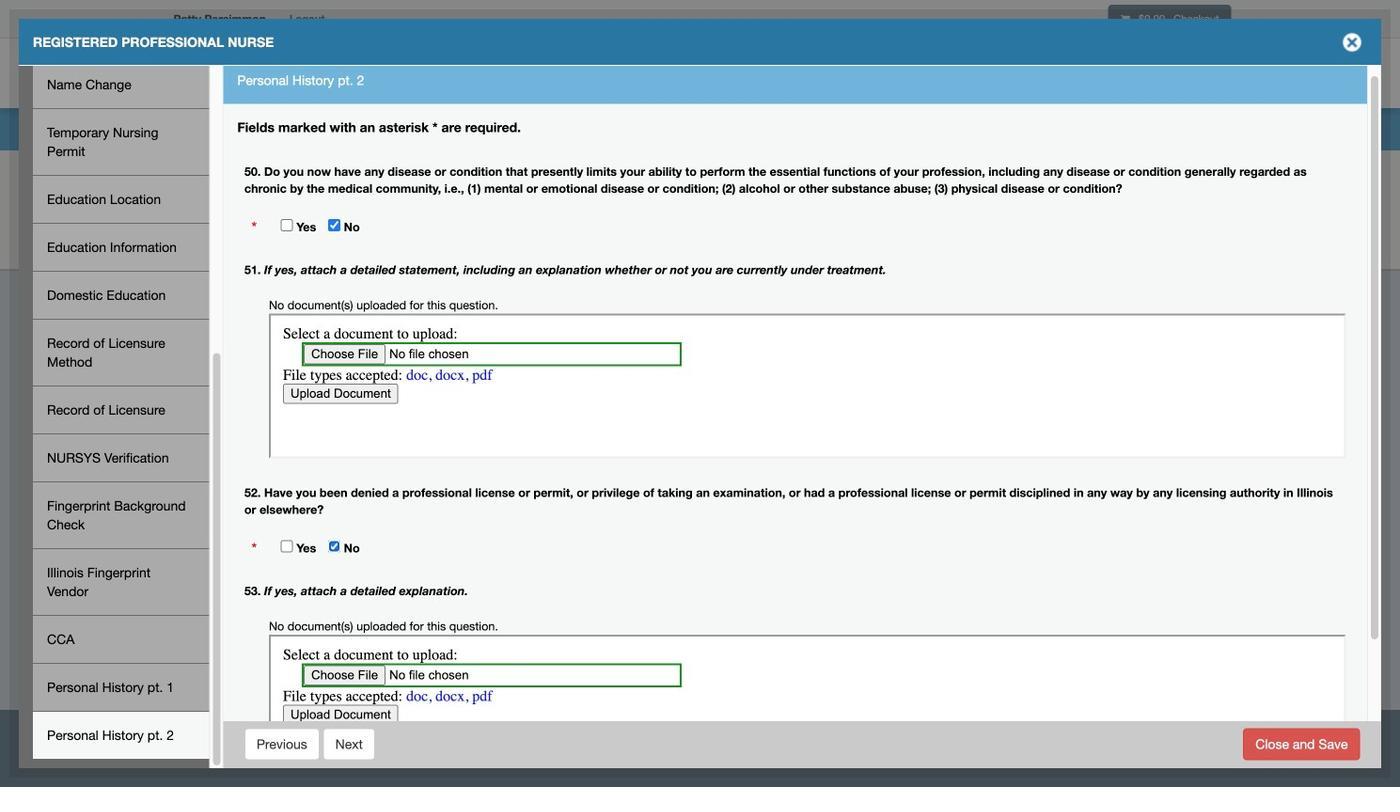 Task type: describe. For each thing, give the bounding box(es) containing it.
illinois department of financial and professional regulation image
[[164, 42, 593, 103]]

shopping cart image
[[1121, 14, 1131, 24]]



Task type: locate. For each thing, give the bounding box(es) containing it.
None button
[[244, 729, 320, 761], [323, 729, 375, 761], [1244, 729, 1361, 761], [244, 729, 320, 761], [323, 729, 375, 761], [1244, 729, 1361, 761]]

close window image
[[1338, 27, 1368, 57]]

None checkbox
[[281, 219, 293, 231], [328, 540, 340, 553], [281, 219, 293, 231], [328, 540, 340, 553]]

None checkbox
[[328, 219, 340, 231], [281, 540, 293, 553], [328, 219, 340, 231], [281, 540, 293, 553]]



Task type: vqa. For each thing, say whether or not it's contained in the screenshot.
"CLOSE WINDOW" Image on the right of the page
yes



